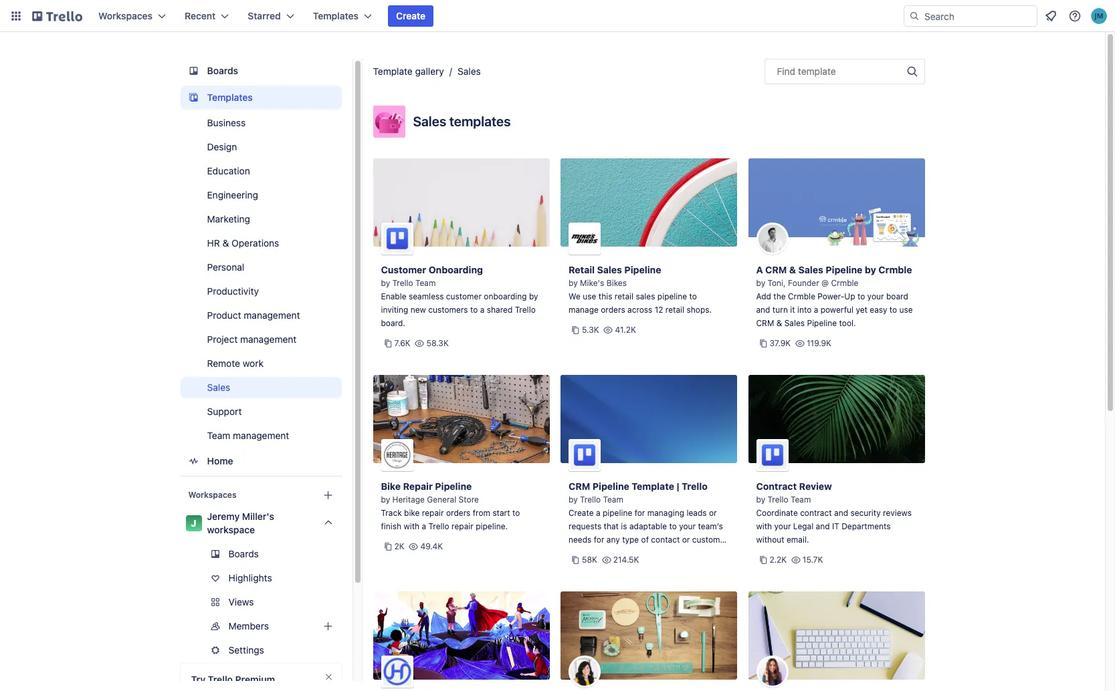 Task type: locate. For each thing, give the bounding box(es) containing it.
0 vertical spatial orders
[[601, 305, 625, 315]]

by up requests
[[569, 495, 578, 505]]

1 vertical spatial template
[[632, 481, 675, 492]]

crmble up board
[[879, 264, 912, 276]]

templates
[[449, 114, 511, 129]]

1 vertical spatial pipeline
[[603, 509, 633, 519]]

1 horizontal spatial &
[[777, 319, 782, 329]]

trello team image for customer onboarding
[[381, 223, 413, 255]]

0 vertical spatial and
[[756, 305, 771, 315]]

1 horizontal spatial and
[[816, 522, 830, 532]]

trello team image up customer
[[381, 223, 413, 255]]

retail sales pipeline by mike's bikes we use this retail sales pipeline to manage orders across 12 retail shops.
[[569, 264, 712, 315]]

2 forward image from the top
[[339, 643, 355, 659]]

2 vertical spatial &
[[777, 319, 782, 329]]

template
[[798, 66, 836, 77]]

your down coordinate
[[775, 522, 791, 532]]

boards link up "highlights" link
[[180, 544, 342, 565]]

1 horizontal spatial templates
[[313, 10, 359, 21]]

1 vertical spatial customer
[[692, 535, 728, 545]]

1 horizontal spatial or
[[709, 509, 717, 519]]

new
[[411, 305, 426, 315]]

management down productivity link
[[244, 310, 300, 321]]

template
[[373, 66, 413, 77], [632, 481, 675, 492]]

use down mike's
[[583, 292, 596, 302]]

0 horizontal spatial customer
[[446, 292, 482, 302]]

create
[[396, 10, 426, 21], [569, 509, 594, 519]]

onboarding
[[429, 264, 483, 276]]

boards for views
[[229, 549, 259, 560]]

for left any
[[594, 535, 605, 545]]

0 horizontal spatial crmble
[[788, 292, 816, 302]]

across
[[628, 305, 653, 315]]

pipeline
[[658, 292, 687, 302], [603, 509, 633, 519]]

0 horizontal spatial trello team image
[[381, 223, 413, 255]]

home image
[[186, 454, 202, 470]]

by up enable
[[381, 278, 390, 288]]

coordinate
[[756, 509, 798, 519]]

1 horizontal spatial with
[[756, 522, 772, 532]]

15.7k
[[803, 555, 823, 565]]

0 vertical spatial use
[[583, 292, 596, 302]]

switch to… image
[[9, 9, 23, 23]]

search image
[[909, 11, 920, 21]]

1 vertical spatial use
[[900, 305, 913, 315]]

0 horizontal spatial with
[[404, 522, 420, 532]]

for up the adaptable
[[635, 509, 645, 519]]

0 horizontal spatial &
[[222, 238, 229, 249]]

marketing
[[207, 213, 250, 225]]

home
[[207, 456, 233, 467]]

boards right board icon
[[207, 65, 238, 76]]

5.3k
[[582, 325, 599, 335]]

2 vertical spatial crm
[[569, 481, 590, 492]]

1 vertical spatial forward image
[[339, 643, 355, 659]]

management for product management
[[244, 310, 300, 321]]

pipeline up the that
[[593, 481, 630, 492]]

1 horizontal spatial repair
[[452, 522, 474, 532]]

1 vertical spatial sales link
[[180, 377, 342, 399]]

pipeline inside retail sales pipeline by mike's bikes we use this retail sales pipeline to manage orders across 12 retail shops.
[[658, 292, 687, 302]]

pipeline up general
[[435, 481, 472, 492]]

loida velasquez, realtor image
[[756, 656, 789, 689]]

that
[[604, 522, 619, 532]]

review
[[799, 481, 832, 492]]

a inside customer onboarding by trello team enable seamless customer onboarding by inviting new customers to a shared trello board.
[[480, 305, 485, 315]]

0 horizontal spatial repair
[[422, 509, 444, 519]]

2 horizontal spatial crmble
[[879, 264, 912, 276]]

a inside a crm & sales pipeline by crmble by toni, founder @ crmble add the crmble power-up to your board and turn it into a powerful yet easy to use crm & sales pipeline tool.
[[814, 305, 819, 315]]

1 vertical spatial boards link
[[180, 544, 342, 565]]

2 with from the left
[[756, 522, 772, 532]]

board.
[[381, 319, 405, 329]]

we
[[569, 292, 581, 302]]

trello team image for contract review
[[756, 440, 789, 472]]

0 horizontal spatial or
[[682, 535, 690, 545]]

customer down team's
[[692, 535, 728, 545]]

1 horizontal spatial pipeline
[[658, 292, 687, 302]]

sales
[[458, 66, 481, 77], [413, 114, 446, 129], [597, 264, 622, 276], [799, 264, 824, 276], [785, 319, 805, 329], [207, 382, 230, 393]]

needs
[[569, 535, 592, 545]]

your up easy
[[868, 292, 884, 302]]

heritage general store image
[[381, 440, 413, 472]]

0 vertical spatial sales link
[[458, 66, 481, 77]]

mike's
[[580, 278, 605, 288]]

business
[[207, 117, 246, 128]]

0 vertical spatial or
[[709, 509, 717, 519]]

boards link up templates link
[[180, 59, 342, 83]]

founder
[[788, 278, 820, 288]]

pipeline up sales
[[625, 264, 661, 276]]

orders
[[601, 305, 625, 315], [446, 509, 471, 519]]

1 vertical spatial and
[[834, 509, 849, 519]]

58k
[[582, 555, 598, 565]]

boards for home
[[207, 65, 238, 76]]

jeremy
[[207, 511, 240, 523]]

pipeline up 12
[[658, 292, 687, 302]]

create up requests
[[569, 509, 594, 519]]

1 boards link from the top
[[180, 59, 342, 83]]

1 vertical spatial management
[[240, 334, 297, 345]]

0 vertical spatial boards
[[207, 65, 238, 76]]

a left shared
[[480, 305, 485, 315]]

team up seamless
[[416, 278, 436, 288]]

sales templates
[[413, 114, 511, 129]]

templates right "starred" popup button
[[313, 10, 359, 21]]

pipeline down powerful
[[807, 319, 837, 329]]

or right contact
[[682, 535, 690, 545]]

trello right try
[[208, 674, 233, 686]]

by inside contract review by trello team coordinate contract and security reviews with your legal and it departments without email.
[[756, 495, 766, 505]]

to inside retail sales pipeline by mike's bikes we use this retail sales pipeline to manage orders across 12 retail shops.
[[690, 292, 697, 302]]

hr & operations
[[207, 238, 279, 249]]

create up template gallery link
[[396, 10, 426, 21]]

and left it
[[816, 522, 830, 532]]

crm down turn
[[756, 319, 774, 329]]

1 horizontal spatial crmble
[[831, 278, 859, 288]]

mike's bikes image
[[569, 223, 601, 255]]

trello team image
[[569, 440, 601, 472]]

retail
[[615, 292, 634, 302], [666, 305, 685, 315]]

with inside bike repair pipeline by heritage general store track bike repair orders from start to finish with a trello repair pipeline.
[[404, 522, 420, 532]]

1 horizontal spatial your
[[775, 522, 791, 532]]

crmble down founder
[[788, 292, 816, 302]]

your
[[868, 292, 884, 302], [679, 522, 696, 532], [775, 522, 791, 532]]

& right hr
[[222, 238, 229, 249]]

yet
[[856, 305, 868, 315]]

0 horizontal spatial retail
[[615, 292, 634, 302]]

management down support link
[[233, 430, 289, 442]]

trello team image up contract
[[756, 440, 789, 472]]

1 vertical spatial trello team image
[[756, 440, 789, 472]]

0 vertical spatial management
[[244, 310, 300, 321]]

to inside crm pipeline template | trello by trello team create a pipeline for managing leads or requests that is adaptable to your team's needs for any type of contact or customer relationship management.
[[669, 522, 677, 532]]

pipeline up the that
[[603, 509, 633, 519]]

Search field
[[920, 6, 1037, 26]]

a crm & sales pipeline by crmble by toni, founder @ crmble add the crmble power-up to your board and turn it into a powerful yet easy to use crm & sales pipeline tool.
[[756, 264, 913, 329]]

2 horizontal spatial &
[[789, 264, 796, 276]]

1 horizontal spatial retail
[[666, 305, 685, 315]]

a up requests
[[596, 509, 601, 519]]

crm down trello team image
[[569, 481, 590, 492]]

customer
[[446, 292, 482, 302], [692, 535, 728, 545]]

your down leads
[[679, 522, 696, 532]]

trello up coordinate
[[768, 495, 789, 505]]

settings
[[229, 645, 264, 656]]

by inside bike repair pipeline by heritage general store track bike repair orders from start to finish with a trello repair pipeline.
[[381, 495, 390, 505]]

boards link
[[180, 59, 342, 83], [180, 544, 342, 565]]

trello up 49.4k at bottom left
[[429, 522, 449, 532]]

by up we
[[569, 278, 578, 288]]

0 horizontal spatial templates
[[207, 92, 253, 103]]

&
[[222, 238, 229, 249], [789, 264, 796, 276], [777, 319, 782, 329]]

0 horizontal spatial for
[[594, 535, 605, 545]]

work
[[243, 358, 264, 369]]

template left |
[[632, 481, 675, 492]]

12
[[655, 305, 663, 315]]

j
[[191, 518, 196, 529]]

repair down general
[[422, 509, 444, 519]]

1 vertical spatial crmble
[[831, 278, 859, 288]]

and down add
[[756, 305, 771, 315]]

to up shops. at top right
[[690, 292, 697, 302]]

with down the bike
[[404, 522, 420, 532]]

0 vertical spatial create
[[396, 10, 426, 21]]

jeremy miller (jeremymiller198) image
[[1091, 8, 1107, 24]]

by down bike
[[381, 495, 390, 505]]

starred button
[[240, 5, 302, 27]]

1 vertical spatial or
[[682, 535, 690, 545]]

2 horizontal spatial your
[[868, 292, 884, 302]]

1 horizontal spatial trello team image
[[756, 440, 789, 472]]

starred
[[248, 10, 281, 21]]

members link
[[180, 616, 355, 638]]

forward image
[[339, 595, 355, 611]]

management down product management link
[[240, 334, 297, 345]]

0 vertical spatial customer
[[446, 292, 482, 302]]

orders down this
[[601, 305, 625, 315]]

1 vertical spatial create
[[569, 509, 594, 519]]

2 vertical spatial management
[[233, 430, 289, 442]]

0 vertical spatial trello team image
[[381, 223, 413, 255]]

1 vertical spatial retail
[[666, 305, 685, 315]]

remote work
[[207, 358, 264, 369]]

trello down customer
[[392, 278, 413, 288]]

1 vertical spatial boards
[[229, 549, 259, 560]]

with up the without
[[756, 522, 772, 532]]

0 horizontal spatial create
[[396, 10, 426, 21]]

sales up bikes
[[597, 264, 622, 276]]

back to home image
[[32, 5, 82, 27]]

0 vertical spatial templates
[[313, 10, 359, 21]]

bike
[[381, 481, 401, 492]]

manage
[[569, 305, 599, 315]]

Find template field
[[764, 59, 925, 84]]

1 horizontal spatial create
[[569, 509, 594, 519]]

team inside crm pipeline template | trello by trello team create a pipeline for managing leads or requests that is adaptable to your team's needs for any type of contact or customer relationship management.
[[603, 495, 624, 505]]

0 horizontal spatial orders
[[446, 509, 471, 519]]

team
[[416, 278, 436, 288], [207, 430, 230, 442], [603, 495, 624, 505], [791, 495, 811, 505]]

crm up toni,
[[766, 264, 787, 276]]

sales link up support link
[[180, 377, 342, 399]]

0 horizontal spatial workspaces
[[98, 10, 153, 21]]

to right 'start'
[[513, 509, 520, 519]]

1 vertical spatial orders
[[446, 509, 471, 519]]

team down the review
[[791, 495, 811, 505]]

crmble
[[879, 264, 912, 276], [831, 278, 859, 288], [788, 292, 816, 302]]

it
[[832, 522, 840, 532]]

0 horizontal spatial use
[[583, 292, 596, 302]]

requests
[[569, 522, 602, 532]]

inviting
[[381, 305, 408, 315]]

sales down it
[[785, 319, 805, 329]]

repair down the from
[[452, 522, 474, 532]]

0 vertical spatial &
[[222, 238, 229, 249]]

0 horizontal spatial and
[[756, 305, 771, 315]]

and
[[756, 305, 771, 315], [834, 509, 849, 519], [816, 522, 830, 532]]

to left shared
[[470, 305, 478, 315]]

views
[[229, 597, 254, 608]]

1 vertical spatial repair
[[452, 522, 474, 532]]

1 horizontal spatial for
[[635, 509, 645, 519]]

boards up highlights at left
[[229, 549, 259, 560]]

to down managing
[[669, 522, 677, 532]]

customer up customers
[[446, 292, 482, 302]]

orders inside bike repair pipeline by heritage general store track bike repair orders from start to finish with a trello repair pipeline.
[[446, 509, 471, 519]]

template left 'gallery'
[[373, 66, 413, 77]]

forward image right add image on the bottom of page
[[339, 619, 355, 635]]

customer onboarding by trello team enable seamless customer onboarding by inviting new customers to a shared trello board.
[[381, 264, 538, 329]]

0 vertical spatial pipeline
[[658, 292, 687, 302]]

& down turn
[[777, 319, 782, 329]]

0 horizontal spatial pipeline
[[603, 509, 633, 519]]

board image
[[186, 63, 202, 79]]

a up 49.4k at bottom left
[[422, 522, 426, 532]]

2 boards link from the top
[[180, 544, 342, 565]]

marketing link
[[180, 209, 342, 230]]

gallery
[[415, 66, 444, 77]]

1 vertical spatial workspaces
[[188, 490, 237, 501]]

personal
[[207, 262, 244, 273]]

1 horizontal spatial orders
[[601, 305, 625, 315]]

sales inside retail sales pipeline by mike's bikes we use this retail sales pipeline to manage orders across 12 retail shops.
[[597, 264, 622, 276]]

team up the that
[[603, 495, 624, 505]]

retail right 12
[[666, 305, 685, 315]]

1 horizontal spatial customer
[[692, 535, 728, 545]]

0 vertical spatial repair
[[422, 509, 444, 519]]

crmble up the up
[[831, 278, 859, 288]]

0 vertical spatial boards link
[[180, 59, 342, 83]]

1 forward image from the top
[[339, 619, 355, 635]]

0 horizontal spatial your
[[679, 522, 696, 532]]

0 horizontal spatial template
[[373, 66, 413, 77]]

or up team's
[[709, 509, 717, 519]]

email.
[[787, 535, 809, 545]]

the
[[774, 292, 786, 302]]

primary element
[[0, 0, 1115, 32]]

trello team image
[[381, 223, 413, 255], [756, 440, 789, 472]]

templates up 'business'
[[207, 92, 253, 103]]

1 horizontal spatial template
[[632, 481, 675, 492]]

highlights
[[229, 573, 272, 584]]

this
[[599, 292, 613, 302]]

0 vertical spatial workspaces
[[98, 10, 153, 21]]

forward image down forward image
[[339, 643, 355, 659]]

workspaces inside popup button
[[98, 10, 153, 21]]

& up founder
[[789, 264, 796, 276]]

and up it
[[834, 509, 849, 519]]

1 with from the left
[[404, 522, 420, 532]]

a right into
[[814, 305, 819, 315]]

contract
[[756, 481, 797, 492]]

templates
[[313, 10, 359, 21], [207, 92, 253, 103]]

0 vertical spatial forward image
[[339, 619, 355, 635]]

and inside a crm & sales pipeline by crmble by toni, founder @ crmble add the crmble power-up to your board and turn it into a powerful yet easy to use crm & sales pipeline tool.
[[756, 305, 771, 315]]

sales link right 'gallery'
[[458, 66, 481, 77]]

orders down store
[[446, 509, 471, 519]]

forward image
[[339, 619, 355, 635], [339, 643, 355, 659]]

shared
[[487, 305, 513, 315]]

darren chait, co-founder @ hugo image
[[381, 656, 413, 689]]

2 vertical spatial crmble
[[788, 292, 816, 302]]

toni,
[[768, 278, 786, 288]]

retail down bikes
[[615, 292, 634, 302]]

enable
[[381, 292, 407, 302]]

1 horizontal spatial use
[[900, 305, 913, 315]]

pipeline inside crm pipeline template | trello by trello team create a pipeline for managing leads or requests that is adaptable to your team's needs for any type of contact or customer relationship management.
[[603, 509, 633, 519]]

sales down remote
[[207, 382, 230, 393]]

by down contract
[[756, 495, 766, 505]]

turn
[[773, 305, 788, 315]]

templates link
[[180, 86, 342, 110]]

reviews
[[883, 509, 912, 519]]

by inside retail sales pipeline by mike's bikes we use this retail sales pipeline to manage orders across 12 retail shops.
[[569, 278, 578, 288]]

use down board
[[900, 305, 913, 315]]

to
[[690, 292, 697, 302], [858, 292, 865, 302], [470, 305, 478, 315], [890, 305, 897, 315], [513, 509, 520, 519], [669, 522, 677, 532]]

bike repair pipeline by heritage general store track bike repair orders from start to finish with a trello repair pipeline.
[[381, 481, 520, 532]]

1 vertical spatial for
[[594, 535, 605, 545]]

team's
[[698, 522, 723, 532]]

team management link
[[180, 426, 342, 447]]

a
[[756, 264, 763, 276]]

remote work link
[[180, 353, 342, 375]]

pipeline
[[625, 264, 661, 276], [826, 264, 863, 276], [807, 319, 837, 329], [435, 481, 472, 492], [593, 481, 630, 492]]

boards link for views
[[180, 544, 342, 565]]



Task type: vqa. For each thing, say whether or not it's contained in the screenshot.


Task type: describe. For each thing, give the bounding box(es) containing it.
templates inside popup button
[[313, 10, 359, 21]]

7.6k
[[394, 339, 411, 349]]

by down a
[[756, 278, 766, 288]]

nicole smith, owner of yellow bess image
[[569, 656, 601, 689]]

start
[[493, 509, 510, 519]]

try
[[191, 674, 206, 686]]

37.9k
[[770, 339, 791, 349]]

support link
[[180, 401, 342, 423]]

to right the up
[[858, 292, 865, 302]]

store
[[459, 495, 479, 505]]

with inside contract review by trello team coordinate contract and security reviews with your legal and it departments without email.
[[756, 522, 772, 532]]

2k
[[394, 542, 405, 552]]

onboarding
[[484, 292, 527, 302]]

find template
[[777, 66, 836, 77]]

1 horizontal spatial workspaces
[[188, 490, 237, 501]]

use inside retail sales pipeline by mike's bikes we use this retail sales pipeline to manage orders across 12 retail shops.
[[583, 292, 596, 302]]

pipeline inside bike repair pipeline by heritage general store track bike repair orders from start to finish with a trello repair pipeline.
[[435, 481, 472, 492]]

power-
[[818, 292, 845, 302]]

security
[[851, 509, 881, 519]]

0 vertical spatial crmble
[[879, 264, 912, 276]]

use inside a crm & sales pipeline by crmble by toni, founder @ crmble add the crmble power-up to your board and turn it into a powerful yet easy to use crm & sales pipeline tool.
[[900, 305, 913, 315]]

education
[[207, 165, 250, 177]]

managing
[[648, 509, 685, 519]]

views link
[[180, 592, 355, 614]]

sales up founder
[[799, 264, 824, 276]]

without
[[756, 535, 785, 545]]

0 horizontal spatial sales link
[[180, 377, 342, 399]]

of
[[641, 535, 649, 545]]

remote
[[207, 358, 240, 369]]

settings link
[[180, 640, 355, 662]]

workspaces button
[[90, 5, 174, 27]]

members
[[229, 621, 269, 632]]

2 horizontal spatial and
[[834, 509, 849, 519]]

2 vertical spatial and
[[816, 522, 830, 532]]

forward image inside members link
[[339, 619, 355, 635]]

create a workspace image
[[320, 488, 336, 504]]

create inside crm pipeline template | trello by trello team create a pipeline for managing leads or requests that is adaptable to your team's needs for any type of contact or customer relationship management.
[[569, 509, 594, 519]]

2.2k
[[770, 555, 787, 565]]

home link
[[180, 450, 342, 474]]

retail
[[569, 264, 595, 276]]

adaptable
[[630, 522, 667, 532]]

recent button
[[177, 5, 237, 27]]

orders inside retail sales pipeline by mike's bikes we use this retail sales pipeline to manage orders across 12 retail shops.
[[601, 305, 625, 315]]

template gallery
[[373, 66, 444, 77]]

team down support
[[207, 430, 230, 442]]

your inside contract review by trello team coordinate contract and security reviews with your legal and it departments without email.
[[775, 522, 791, 532]]

try trello premium
[[191, 674, 275, 686]]

1 vertical spatial templates
[[207, 92, 253, 103]]

sales icon image
[[373, 106, 405, 138]]

crm inside crm pipeline template | trello by trello team create a pipeline for managing leads or requests that is adaptable to your team's needs for any type of contact or customer relationship management.
[[569, 481, 590, 492]]

legal
[[794, 522, 814, 532]]

from
[[473, 509, 490, 519]]

1 vertical spatial &
[[789, 264, 796, 276]]

0 vertical spatial for
[[635, 509, 645, 519]]

to inside bike repair pipeline by heritage general store track bike repair orders from start to finish with a trello repair pipeline.
[[513, 509, 520, 519]]

personal link
[[180, 257, 342, 278]]

a inside bike repair pipeline by heritage general store track bike repair orders from start to finish with a trello repair pipeline.
[[422, 522, 426, 532]]

add image
[[320, 619, 336, 635]]

management for team management
[[233, 430, 289, 442]]

finish
[[381, 522, 402, 532]]

toni, founder @ crmble image
[[756, 223, 789, 255]]

your inside crm pipeline template | trello by trello team create a pipeline for managing leads or requests that is adaptable to your team's needs for any type of contact or customer relationship management.
[[679, 522, 696, 532]]

jeremy miller's workspace
[[207, 511, 274, 536]]

board
[[887, 292, 909, 302]]

templates button
[[305, 5, 380, 27]]

customer inside customer onboarding by trello team enable seamless customer onboarding by inviting new customers to a shared trello board.
[[446, 292, 482, 302]]

premium
[[235, 674, 275, 686]]

1 vertical spatial crm
[[756, 319, 774, 329]]

hr
[[207, 238, 220, 249]]

your inside a crm & sales pipeline by crmble by toni, founder @ crmble add the crmble power-up to your board and turn it into a powerful yet easy to use crm & sales pipeline tool.
[[868, 292, 884, 302]]

engineering
[[207, 189, 258, 201]]

up
[[845, 292, 856, 302]]

create inside button
[[396, 10, 426, 21]]

0 vertical spatial crm
[[766, 264, 787, 276]]

team inside customer onboarding by trello team enable seamless customer onboarding by inviting new customers to a shared trello board.
[[416, 278, 436, 288]]

contract
[[800, 509, 832, 519]]

relationship
[[569, 549, 613, 559]]

customers
[[428, 305, 468, 315]]

forward image inside the settings link
[[339, 643, 355, 659]]

trello down onboarding
[[515, 305, 536, 315]]

pipeline inside crm pipeline template | trello by trello team create a pipeline for managing leads or requests that is adaptable to your team's needs for any type of contact or customer relationship management.
[[593, 481, 630, 492]]

template inside crm pipeline template | trello by trello team create a pipeline for managing leads or requests that is adaptable to your team's needs for any type of contact or customer relationship management.
[[632, 481, 675, 492]]

1 horizontal spatial sales link
[[458, 66, 481, 77]]

product management link
[[180, 305, 342, 327]]

0 notifications image
[[1043, 8, 1059, 24]]

119.9k
[[807, 339, 832, 349]]

sales right 'gallery'
[[458, 66, 481, 77]]

0 vertical spatial retail
[[615, 292, 634, 302]]

design link
[[180, 137, 342, 158]]

project management
[[207, 334, 297, 345]]

template board image
[[186, 90, 202, 106]]

sales
[[636, 292, 655, 302]]

trello inside bike repair pipeline by heritage general store track bike repair orders from start to finish with a trello repair pipeline.
[[429, 522, 449, 532]]

bikes
[[607, 278, 627, 288]]

team management
[[207, 430, 289, 442]]

customer
[[381, 264, 426, 276]]

a inside crm pipeline template | trello by trello team create a pipeline for managing leads or requests that is adaptable to your team's needs for any type of contact or customer relationship management.
[[596, 509, 601, 519]]

by up easy
[[865, 264, 876, 276]]

customer inside crm pipeline template | trello by trello team create a pipeline for managing leads or requests that is adaptable to your team's needs for any type of contact or customer relationship management.
[[692, 535, 728, 545]]

hr & operations link
[[180, 233, 342, 254]]

management.
[[615, 549, 667, 559]]

boards link for home
[[180, 59, 342, 83]]

leads
[[687, 509, 707, 519]]

design
[[207, 141, 237, 153]]

highlights link
[[180, 568, 342, 590]]

powerful
[[821, 305, 854, 315]]

add
[[756, 292, 772, 302]]

trello inside contract review by trello team coordinate contract and security reviews with your legal and it departments without email.
[[768, 495, 789, 505]]

to down board
[[890, 305, 897, 315]]

business link
[[180, 112, 342, 134]]

is
[[621, 522, 627, 532]]

shops.
[[687, 305, 712, 315]]

management for project management
[[240, 334, 297, 345]]

team inside contract review by trello team coordinate contract and security reviews with your legal and it departments without email.
[[791, 495, 811, 505]]

pipeline inside retail sales pipeline by mike's bikes we use this retail sales pipeline to manage orders across 12 retail shops.
[[625, 264, 661, 276]]

miller's
[[242, 511, 274, 523]]

open information menu image
[[1069, 9, 1082, 23]]

trello right |
[[682, 481, 708, 492]]

pipeline.
[[476, 522, 508, 532]]

general
[[427, 495, 457, 505]]

sales right sales icon at the top
[[413, 114, 446, 129]]

214.5k
[[613, 555, 639, 565]]

pipeline up @ in the top of the page
[[826, 264, 863, 276]]

by right onboarding
[[529, 292, 538, 302]]

by inside crm pipeline template | trello by trello team create a pipeline for managing leads or requests that is adaptable to your team's needs for any type of contact or customer relationship management.
[[569, 495, 578, 505]]

bike
[[404, 509, 420, 519]]

to inside customer onboarding by trello team enable seamless customer onboarding by inviting new customers to a shared trello board.
[[470, 305, 478, 315]]

product
[[207, 310, 241, 321]]

trello up requests
[[580, 495, 601, 505]]

0 vertical spatial template
[[373, 66, 413, 77]]

seamless
[[409, 292, 444, 302]]

support
[[207, 406, 242, 418]]

58.3k
[[427, 339, 449, 349]]

into
[[798, 305, 812, 315]]

easy
[[870, 305, 888, 315]]



